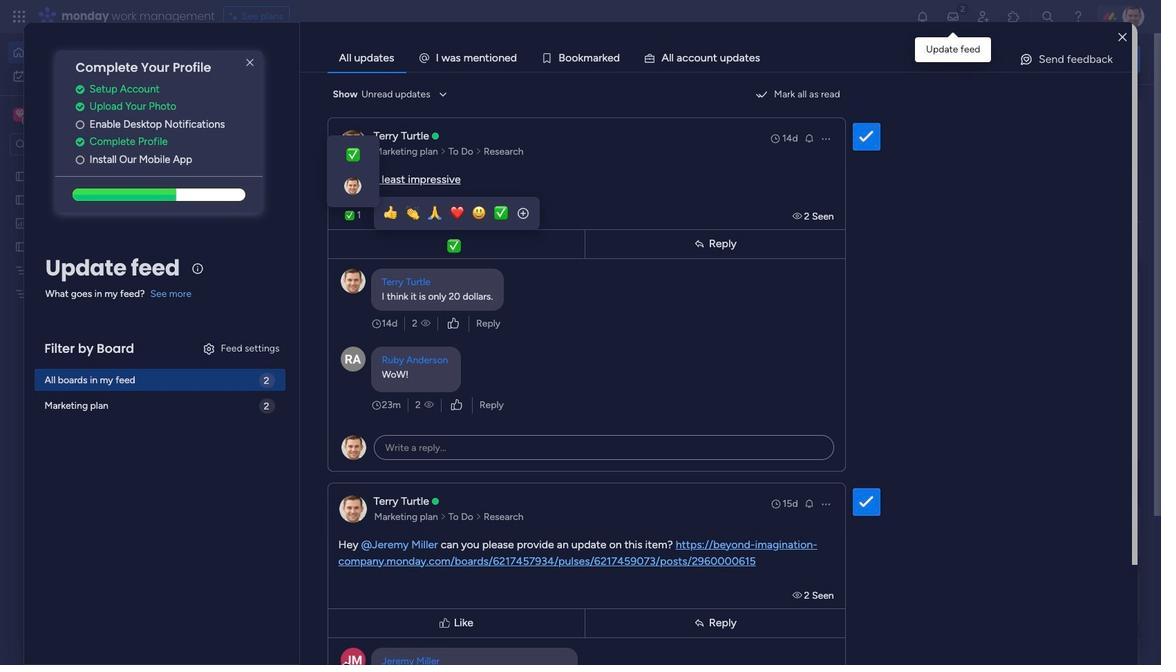 Task type: vqa. For each thing, say whether or not it's contained in the screenshot.
creation corresponding to 1st Deal creation date field from the bottom
no



Task type: describe. For each thing, give the bounding box(es) containing it.
templates image image
[[946, 278, 1128, 374]]

v2 like image
[[451, 398, 462, 413]]

see plans image
[[229, 9, 242, 24]]

v2 bolt switch image
[[1052, 52, 1060, 67]]

terry turtle image
[[1123, 6, 1145, 28]]

options image
[[820, 133, 831, 144]]

1 check circle image from the top
[[76, 84, 85, 95]]

v2 seen image for v2 like image
[[421, 317, 431, 331]]

workspace image
[[15, 107, 25, 122]]

reminder image for options icon
[[804, 498, 815, 509]]

dapulse x slim image
[[242, 55, 258, 71]]

getting started element
[[933, 504, 1141, 559]]

invite members image
[[977, 10, 991, 24]]

check circle image
[[76, 102, 85, 112]]

2 image
[[957, 1, 969, 16]]

workspace selection element
[[13, 106, 115, 124]]

1 circle o image from the top
[[76, 119, 85, 130]]

public board image
[[457, 252, 472, 268]]

2 circle o image from the top
[[76, 155, 85, 165]]

2 check circle image from the top
[[76, 137, 85, 147]]

v2 like image
[[448, 316, 459, 331]]

2 vertical spatial option
[[0, 163, 176, 166]]

quick search results list box
[[214, 129, 900, 482]]

1 vertical spatial option
[[8, 65, 168, 87]]



Task type: locate. For each thing, give the bounding box(es) containing it.
search everything image
[[1041, 10, 1055, 24]]

1 vertical spatial circle o image
[[76, 155, 85, 165]]

1 reminder image from the top
[[804, 132, 815, 143]]

close recently visited image
[[214, 113, 230, 129]]

v2 seen image
[[793, 211, 804, 222]]

reminder image for options image
[[804, 132, 815, 143]]

reminder image left options image
[[804, 132, 815, 143]]

circle o image down check circle icon
[[76, 119, 85, 130]]

0 vertical spatial circle o image
[[76, 119, 85, 130]]

add to favorites image
[[410, 253, 424, 267]]

give feedback image
[[1020, 53, 1033, 66]]

2 reminder image from the top
[[804, 498, 815, 509]]

select product image
[[12, 10, 26, 24]]

reminder image
[[804, 132, 815, 143], [804, 498, 815, 509]]

dapulse x slim image
[[1120, 100, 1137, 117]]

close image
[[1119, 32, 1127, 43]]

workspace image
[[13, 107, 27, 122]]

1 vertical spatial check circle image
[[76, 137, 85, 147]]

0 vertical spatial reminder image
[[804, 132, 815, 143]]

1 vertical spatial v2 seen image
[[424, 399, 434, 412]]

monday marketplace image
[[1007, 10, 1021, 24]]

public board image
[[15, 169, 28, 183], [15, 193, 28, 206], [15, 240, 28, 253], [683, 252, 698, 268]]

remove from favorites image
[[410, 422, 424, 436]]

list box
[[0, 161, 176, 492]]

1 vertical spatial reminder image
[[804, 498, 815, 509]]

2 element
[[353, 521, 370, 537]]

v2 seen image for v2 like icon
[[424, 399, 434, 412]]

help image
[[1072, 10, 1085, 24]]

2 vertical spatial v2 seen image
[[793, 590, 804, 602]]

public dashboard image
[[15, 216, 28, 230]]

tab
[[327, 44, 406, 72]]

0 vertical spatial option
[[8, 41, 168, 64]]

check circle image up check circle icon
[[76, 84, 85, 95]]

circle o image
[[76, 119, 85, 130], [76, 155, 85, 165]]

v2 user feedback image
[[944, 51, 955, 67]]

option
[[8, 41, 168, 64], [8, 65, 168, 87], [0, 163, 176, 166]]

slider arrow image
[[440, 145, 446, 159], [476, 145, 482, 159], [440, 511, 446, 524], [476, 511, 482, 524]]

tab list
[[327, 44, 1133, 72]]

options image
[[820, 499, 831, 510]]

v2 seen image
[[421, 317, 431, 331], [424, 399, 434, 412], [793, 590, 804, 602]]

contact sales element
[[933, 637, 1141, 666]]

check circle image
[[76, 84, 85, 95], [76, 137, 85, 147]]

update feed image
[[946, 10, 960, 24]]

circle o image down search in workspace field
[[76, 155, 85, 165]]

help center element
[[933, 570, 1141, 625]]

add to favorites image
[[636, 253, 650, 267]]

Search in workspace field
[[29, 137, 115, 152]]

notifications image
[[916, 10, 930, 24]]

0 vertical spatial check circle image
[[76, 84, 85, 95]]

check circle image down workspace selection element
[[76, 137, 85, 147]]

reminder image left options icon
[[804, 498, 815, 509]]

0 vertical spatial v2 seen image
[[421, 317, 431, 331]]



